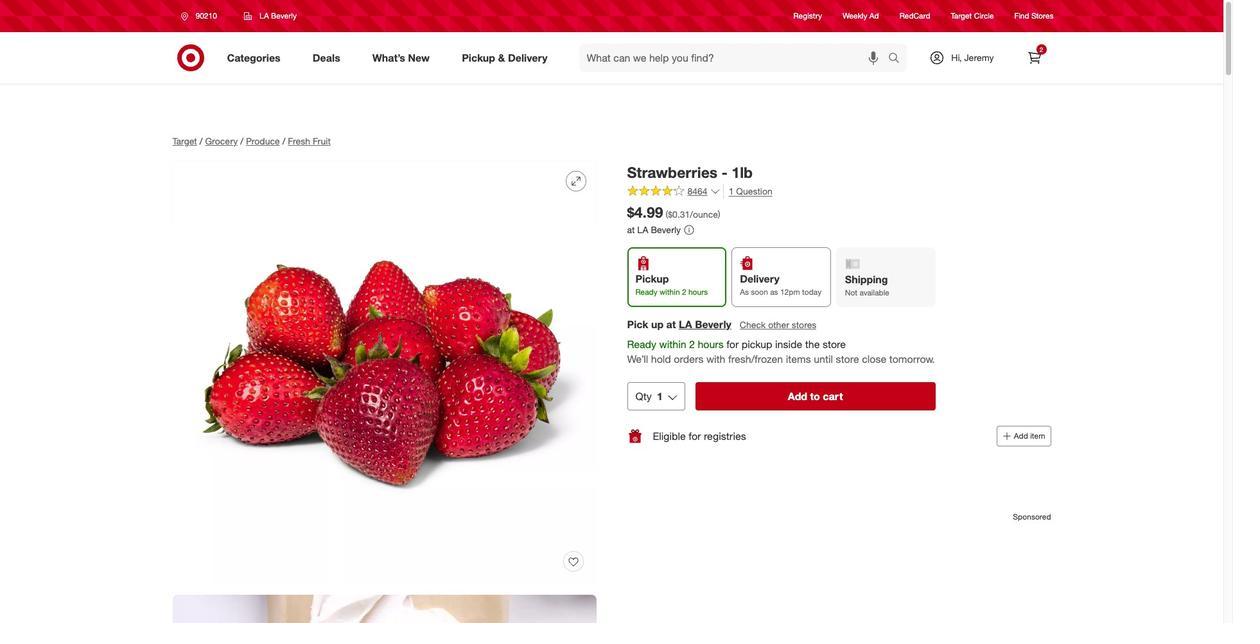 Task type: locate. For each thing, give the bounding box(es) containing it.
1 horizontal spatial 1
[[729, 185, 734, 196]]

2 up orders
[[689, 338, 695, 351]]

0 horizontal spatial delivery
[[508, 51, 548, 64]]

0 horizontal spatial pickup
[[462, 51, 495, 64]]

0 vertical spatial add
[[788, 390, 808, 403]]

strawberries - 1lb
[[627, 163, 753, 181]]

1 vertical spatial add
[[1014, 431, 1028, 441]]

pickup
[[742, 338, 773, 351]]

0 vertical spatial for
[[727, 338, 739, 351]]

redcard
[[900, 11, 931, 21]]

at right up
[[667, 318, 676, 331]]

1 horizontal spatial add
[[1014, 431, 1028, 441]]

new
[[408, 51, 430, 64]]

at down $4.99
[[627, 224, 635, 235]]

ready within 2 hours for pickup inside the store we'll hold orders with fresh/frozen items until store close tomorrow.
[[627, 338, 935, 366]]

ready up we'll
[[627, 338, 657, 351]]

within up pick up at la beverly
[[660, 287, 680, 297]]

target / grocery / produce / fresh fruit
[[172, 136, 331, 146]]

0 vertical spatial within
[[660, 287, 680, 297]]

1 horizontal spatial la
[[637, 224, 649, 235]]

0 horizontal spatial at
[[627, 224, 635, 235]]

add inside button
[[1014, 431, 1028, 441]]

redcard link
[[900, 11, 931, 22]]

weekly ad link
[[843, 11, 879, 22]]

what's new link
[[362, 44, 446, 72]]

$4.99 ( $0.31 /ounce )
[[627, 203, 721, 221]]

1 vertical spatial 2
[[682, 287, 687, 297]]

pickup for ready
[[636, 273, 669, 285]]

1 vertical spatial pickup
[[636, 273, 669, 285]]

registries
[[704, 430, 746, 442]]

1 horizontal spatial beverly
[[651, 224, 681, 235]]

(
[[666, 209, 668, 219]]

hi,
[[952, 52, 962, 63]]

for right eligible
[[689, 430, 701, 442]]

pickup up up
[[636, 273, 669, 285]]

1 horizontal spatial pickup
[[636, 273, 669, 285]]

0 vertical spatial 1
[[729, 185, 734, 196]]

2 horizontal spatial la
[[679, 318, 692, 331]]

1 right qty
[[657, 390, 663, 403]]

1 horizontal spatial at
[[667, 318, 676, 331]]

0 vertical spatial delivery
[[508, 51, 548, 64]]

0 vertical spatial ready
[[636, 287, 658, 297]]

produce
[[246, 136, 280, 146]]

2 down 'stores'
[[1040, 46, 1043, 53]]

/ left fresh
[[282, 136, 285, 146]]

with
[[707, 353, 726, 366]]

what's
[[372, 51, 405, 64]]

check
[[740, 320, 766, 330]]

1 vertical spatial beverly
[[651, 224, 681, 235]]

1 horizontal spatial for
[[727, 338, 739, 351]]

1 horizontal spatial delivery
[[740, 273, 780, 285]]

items
[[786, 353, 811, 366]]

0 vertical spatial pickup
[[462, 51, 495, 64]]

/ right 'target' 'link'
[[200, 136, 203, 146]]

circle
[[974, 11, 994, 21]]

pickup inside pickup ready within 2 hours
[[636, 273, 669, 285]]

1 vertical spatial delivery
[[740, 273, 780, 285]]

check other stores
[[740, 320, 817, 330]]

within
[[660, 287, 680, 297], [659, 338, 687, 351]]

1 vertical spatial 1
[[657, 390, 663, 403]]

target left the circle
[[951, 11, 972, 21]]

deals link
[[302, 44, 356, 72]]

search button
[[883, 44, 914, 75]]

deals
[[313, 51, 340, 64]]

weekly ad
[[843, 11, 879, 21]]

for left the pickup at the right
[[727, 338, 739, 351]]

$0.31
[[668, 209, 690, 219]]

add
[[788, 390, 808, 403], [1014, 431, 1028, 441]]

delivery up soon at the right top of page
[[740, 273, 780, 285]]

ready
[[636, 287, 658, 297], [627, 338, 657, 351]]

pickup ready within 2 hours
[[636, 273, 708, 297]]

beverly down (
[[651, 224, 681, 235]]

store right until at the bottom of the page
[[836, 353, 859, 366]]

pickup
[[462, 51, 495, 64], [636, 273, 669, 285]]

la
[[259, 11, 269, 21], [637, 224, 649, 235], [679, 318, 692, 331]]

1 vertical spatial for
[[689, 430, 701, 442]]

weekly
[[843, 11, 868, 21]]

1 horizontal spatial 2
[[689, 338, 695, 351]]

1
[[729, 185, 734, 196], [657, 390, 663, 403]]

0 vertical spatial hours
[[689, 287, 708, 297]]

delivery right the &
[[508, 51, 548, 64]]

add for add item
[[1014, 431, 1028, 441]]

0 horizontal spatial target
[[172, 136, 197, 146]]

la up categories link
[[259, 11, 269, 21]]

within up hold
[[659, 338, 687, 351]]

add item button
[[997, 426, 1051, 447]]

delivery
[[508, 51, 548, 64], [740, 273, 780, 285]]

add left to
[[788, 390, 808, 403]]

as
[[740, 287, 749, 297]]

2 horizontal spatial /
[[282, 136, 285, 146]]

0 horizontal spatial /
[[200, 136, 203, 146]]

beverly
[[271, 11, 297, 21], [651, 224, 681, 235], [695, 318, 732, 331]]

0 horizontal spatial for
[[689, 430, 701, 442]]

eligible
[[653, 430, 686, 442]]

ready up the pick
[[636, 287, 658, 297]]

soon
[[751, 287, 768, 297]]

/ right grocery
[[240, 136, 243, 146]]

0 horizontal spatial 2
[[682, 287, 687, 297]]

until
[[814, 353, 833, 366]]

stores
[[792, 320, 817, 330]]

1 vertical spatial ready
[[627, 338, 657, 351]]

store up until at the bottom of the page
[[823, 338, 846, 351]]

add to cart button
[[696, 382, 936, 411]]

fresh
[[288, 136, 310, 146]]

2 vertical spatial 2
[[689, 338, 695, 351]]

beverly up with
[[695, 318, 732, 331]]

add left "item"
[[1014, 431, 1028, 441]]

2 horizontal spatial 2
[[1040, 46, 1043, 53]]

beverly up categories link
[[271, 11, 297, 21]]

tomorrow.
[[890, 353, 935, 366]]

hours
[[689, 287, 708, 297], [698, 338, 724, 351]]

target for target / grocery / produce / fresh fruit
[[172, 136, 197, 146]]

0 horizontal spatial la
[[259, 11, 269, 21]]

1 question link
[[723, 184, 773, 199]]

1 vertical spatial within
[[659, 338, 687, 351]]

beverly inside dropdown button
[[271, 11, 297, 21]]

la beverly
[[259, 11, 297, 21]]

1 down 1lb
[[729, 185, 734, 196]]

la down $4.99
[[637, 224, 649, 235]]

8464 link
[[627, 184, 721, 200]]

1 horizontal spatial /
[[240, 136, 243, 146]]

target circle
[[951, 11, 994, 21]]

hours up with
[[698, 338, 724, 351]]

categories
[[227, 51, 281, 64]]

add inside button
[[788, 390, 808, 403]]

0 vertical spatial target
[[951, 11, 972, 21]]

check other stores button
[[739, 318, 817, 332]]

0 vertical spatial la
[[259, 11, 269, 21]]

pickup left the &
[[462, 51, 495, 64]]

1 vertical spatial hours
[[698, 338, 724, 351]]

2 vertical spatial beverly
[[695, 318, 732, 331]]

2 up pick up at la beverly
[[682, 287, 687, 297]]

1 vertical spatial target
[[172, 136, 197, 146]]

0 vertical spatial beverly
[[271, 11, 297, 21]]

close
[[862, 353, 887, 366]]

today
[[802, 287, 822, 297]]

at
[[627, 224, 635, 235], [667, 318, 676, 331]]

1 vertical spatial store
[[836, 353, 859, 366]]

hours up la beverly button
[[689, 287, 708, 297]]

target left grocery link
[[172, 136, 197, 146]]

strawberries - 1lb, 1 of 13 image
[[172, 161, 597, 585]]

0 horizontal spatial beverly
[[271, 11, 297, 21]]

0 horizontal spatial add
[[788, 390, 808, 403]]

1 horizontal spatial target
[[951, 11, 972, 21]]

target
[[951, 11, 972, 21], [172, 136, 197, 146]]

la right up
[[679, 318, 692, 331]]



Task type: vqa. For each thing, say whether or not it's contained in the screenshot.
the Sign
no



Task type: describe. For each thing, give the bounding box(es) containing it.
-
[[722, 163, 728, 181]]

available
[[860, 288, 890, 298]]

find stores link
[[1015, 11, 1054, 22]]

we'll
[[627, 353, 648, 366]]

2 inside pickup ready within 2 hours
[[682, 287, 687, 297]]

to
[[810, 390, 820, 403]]

8464
[[688, 186, 708, 197]]

90210
[[196, 11, 217, 21]]

la beverly button
[[236, 4, 305, 28]]

add to cart
[[788, 390, 843, 403]]

ready inside the ready within 2 hours for pickup inside the store we'll hold orders with fresh/frozen items until store close tomorrow.
[[627, 338, 657, 351]]

at la beverly
[[627, 224, 681, 235]]

la beverly button
[[679, 318, 732, 332]]

shipping
[[845, 273, 888, 286]]

sponsored
[[1013, 512, 1051, 522]]

target circle link
[[951, 11, 994, 22]]

12pm
[[781, 287, 800, 297]]

pickup & delivery
[[462, 51, 548, 64]]

fresh fruit link
[[288, 136, 331, 146]]

other
[[768, 320, 789, 330]]

target link
[[172, 136, 197, 146]]

hi, jeremy
[[952, 52, 994, 63]]

delivery as soon as 12pm today
[[740, 273, 822, 297]]

delivery inside 'pickup & delivery' link
[[508, 51, 548, 64]]

hold
[[651, 353, 671, 366]]

add item
[[1014, 431, 1046, 441]]

1lb
[[732, 163, 753, 181]]

0 vertical spatial store
[[823, 338, 846, 351]]

target for target circle
[[951, 11, 972, 21]]

ready inside pickup ready within 2 hours
[[636, 287, 658, 297]]

registry link
[[794, 11, 822, 22]]

1 question
[[729, 185, 773, 196]]

shipping not available
[[845, 273, 890, 298]]

image gallery element
[[172, 161, 597, 623]]

item
[[1031, 431, 1046, 441]]

grocery link
[[205, 136, 238, 146]]

stores
[[1032, 11, 1054, 21]]

eligible for registries
[[653, 430, 746, 442]]

$4.99
[[627, 203, 663, 221]]

pick
[[627, 318, 649, 331]]

hours inside the ready within 2 hours for pickup inside the store we'll hold orders with fresh/frozen items until store close tomorrow.
[[698, 338, 724, 351]]

la inside dropdown button
[[259, 11, 269, 21]]

pickup for &
[[462, 51, 495, 64]]

not
[[845, 288, 858, 298]]

jeremy
[[965, 52, 994, 63]]

qty
[[636, 390, 652, 403]]

within inside pickup ready within 2 hours
[[660, 287, 680, 297]]

1 / from the left
[[200, 136, 203, 146]]

the
[[805, 338, 820, 351]]

add for add to cart
[[788, 390, 808, 403]]

as
[[770, 287, 778, 297]]

categories link
[[216, 44, 297, 72]]

inside
[[775, 338, 803, 351]]

&
[[498, 51, 505, 64]]

registry
[[794, 11, 822, 21]]

up
[[651, 318, 664, 331]]

2 link
[[1021, 44, 1049, 72]]

orders
[[674, 353, 704, 366]]

pick up at la beverly
[[627, 318, 732, 331]]

what's new
[[372, 51, 430, 64]]

0 vertical spatial at
[[627, 224, 635, 235]]

cart
[[823, 390, 843, 403]]

2 inside the ready within 2 hours for pickup inside the store we'll hold orders with fresh/frozen items until store close tomorrow.
[[689, 338, 695, 351]]

pickup & delivery link
[[451, 44, 564, 72]]

2 vertical spatial la
[[679, 318, 692, 331]]

fresh/frozen
[[728, 353, 783, 366]]

find stores
[[1015, 11, 1054, 21]]

grocery
[[205, 136, 238, 146]]

within inside the ready within 2 hours for pickup inside the store we'll hold orders with fresh/frozen items until store close tomorrow.
[[659, 338, 687, 351]]

question
[[736, 185, 773, 196]]

for inside the ready within 2 hours for pickup inside the store we'll hold orders with fresh/frozen items until store close tomorrow.
[[727, 338, 739, 351]]

/ounce
[[690, 209, 718, 219]]

2 / from the left
[[240, 136, 243, 146]]

1 vertical spatial at
[[667, 318, 676, 331]]

)
[[718, 209, 721, 219]]

hours inside pickup ready within 2 hours
[[689, 287, 708, 297]]

delivery inside delivery as soon as 12pm today
[[740, 273, 780, 285]]

0 horizontal spatial 1
[[657, 390, 663, 403]]

search
[[883, 52, 914, 65]]

3 / from the left
[[282, 136, 285, 146]]

90210 button
[[172, 4, 231, 28]]

fruit
[[313, 136, 331, 146]]

What can we help you find? suggestions appear below search field
[[579, 44, 892, 72]]

qty 1
[[636, 390, 663, 403]]

0 vertical spatial 2
[[1040, 46, 1043, 53]]

1 vertical spatial la
[[637, 224, 649, 235]]

produce link
[[246, 136, 280, 146]]

find
[[1015, 11, 1030, 21]]

strawberries
[[627, 163, 718, 181]]

2 horizontal spatial beverly
[[695, 318, 732, 331]]



